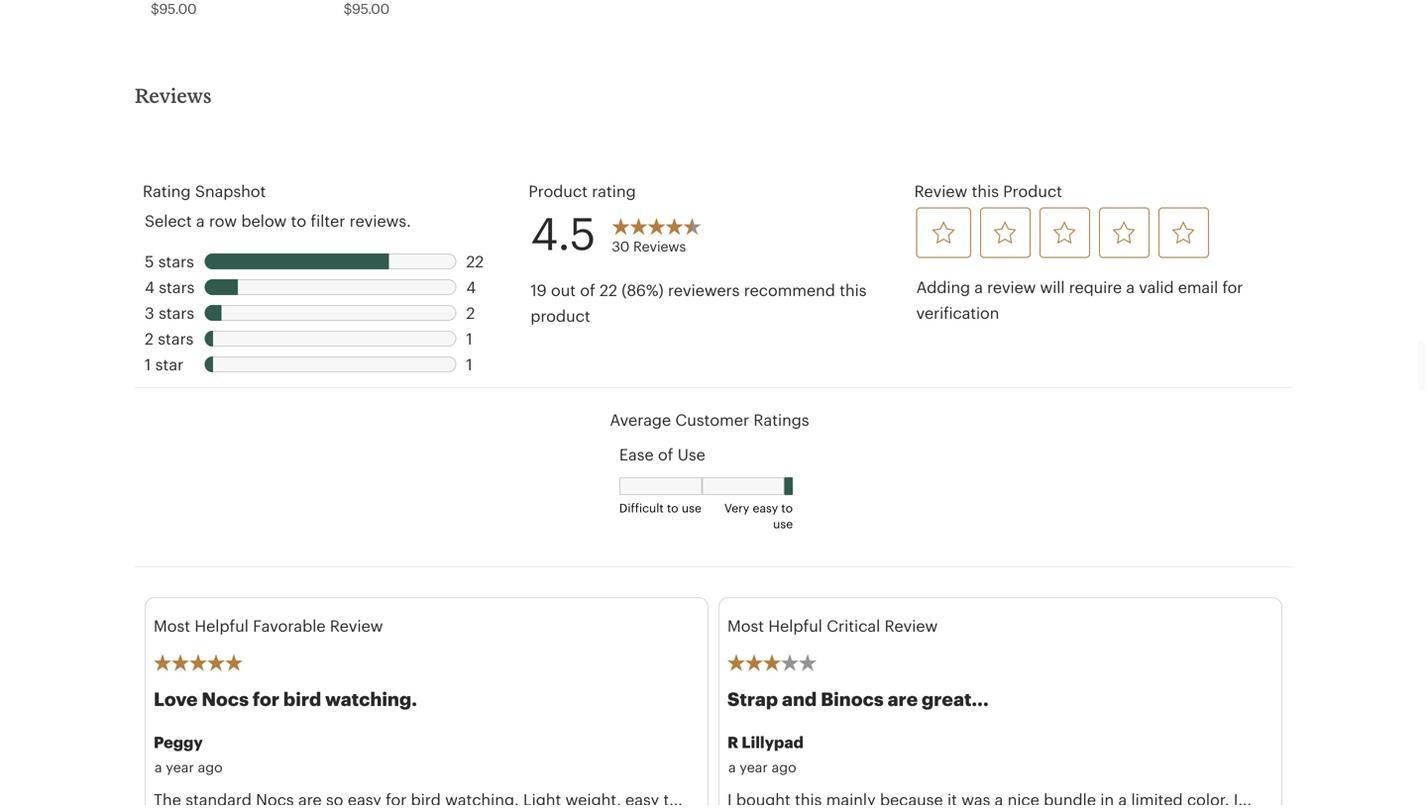 Task type: vqa. For each thing, say whether or not it's contained in the screenshot.
Most to the right
yes



Task type: describe. For each thing, give the bounding box(es) containing it.
favorable
[[253, 617, 326, 635]]

review for most helpful critical review
[[885, 617, 938, 635]]

review
[[988, 278, 1036, 296]]

stars for 4 stars
[[159, 278, 195, 296]]

rating snapshot
[[143, 182, 266, 200]]

2 for 2
[[466, 304, 475, 322]]

a year ago for most helpful critical review
[[729, 760, 797, 776]]

0 vertical spatial reviews
[[135, 84, 212, 107]]

reviewers
[[668, 281, 740, 299]]

4 stars
[[145, 278, 195, 296]]

1 star
[[145, 355, 184, 374]]

snapshot
[[195, 182, 266, 200]]

30 reviews
[[612, 238, 686, 254]]

average
[[610, 411, 671, 429]]

4 for 4 stars
[[145, 278, 155, 296]]

most helpful critical review
[[728, 617, 938, 635]]

product
[[531, 307, 591, 325]]

verification
[[917, 304, 1000, 322]]

helpful for favorable
[[195, 617, 249, 635]]

row
[[209, 211, 237, 230]]

require
[[1069, 278, 1122, 296]]

difficult to use
[[620, 501, 702, 515]]

very easy to use
[[725, 501, 793, 531]]

of inside 19 out of 22 (86%) reviewers recommend this product
[[580, 281, 596, 299]]

30
[[612, 238, 630, 254]]

product inside product rating element
[[529, 182, 588, 200]]

19 out of 22 (86%) reviewers recommend this product
[[531, 281, 867, 325]]

ease of use
[[620, 445, 706, 464]]

email
[[1178, 278, 1219, 296]]

ratings
[[754, 411, 810, 429]]

19
[[531, 281, 547, 299]]

critical
[[827, 617, 881, 635]]

average customer ratings
[[610, 411, 810, 429]]

reviews inside product rating element
[[633, 238, 686, 254]]

recommend
[[744, 281, 836, 299]]

star
[[155, 355, 184, 374]]

1 for 1 star
[[466, 355, 473, 374]]

to inside very easy to use
[[782, 501, 793, 515]]

rating
[[143, 182, 191, 200]]

5 stars
[[145, 252, 194, 270]]

valid
[[1139, 278, 1174, 296]]

a year ago for most helpful favorable review
[[155, 760, 223, 776]]

3 stars
[[145, 304, 194, 322]]

very
[[725, 501, 750, 515]]

ago for critical
[[772, 760, 797, 776]]

1 for 2 stars
[[466, 329, 473, 348]]

ago for favorable
[[198, 760, 223, 776]]

2 stars
[[145, 329, 194, 348]]

for
[[1223, 278, 1243, 296]]

use inside very easy to use
[[773, 517, 793, 531]]

0 horizontal spatial to
[[291, 211, 306, 230]]

reviews.
[[350, 211, 411, 230]]

stars for 2 stars
[[158, 329, 194, 348]]

select a row below to filter reviews.
[[145, 211, 411, 230]]

30 reviews link
[[601, 208, 712, 267]]

will
[[1040, 278, 1065, 296]]

most for most helpful favorable review
[[154, 617, 190, 635]]

4.5
[[531, 206, 596, 259]]



Task type: locate. For each thing, give the bounding box(es) containing it.
to
[[291, 211, 306, 230], [667, 501, 679, 515], [782, 501, 793, 515]]

most
[[154, 617, 190, 635], [728, 617, 764, 635]]

22 left 4.5
[[466, 252, 484, 270]]

most for most helpful critical review
[[728, 617, 764, 635]]

1 horizontal spatial product
[[1004, 182, 1063, 200]]

of
[[580, 281, 596, 299], [658, 445, 674, 464]]

1 vertical spatial 2
[[145, 329, 154, 348]]

1 a year ago from the left
[[155, 760, 223, 776]]

helpful left favorable
[[195, 617, 249, 635]]

4 up 3
[[145, 278, 155, 296]]

year
[[166, 760, 194, 776], [740, 760, 768, 776]]

1 helpful from the left
[[195, 617, 249, 635]]

$95.00
[[151, 1, 197, 16], [344, 1, 390, 16]]

reviews
[[135, 84, 212, 107], [633, 238, 686, 254]]

review for most helpful favorable review
[[330, 617, 383, 635]]

rating is 0 (out of 5 stars). group
[[917, 203, 1214, 263]]

1 product from the left
[[529, 182, 588, 200]]

stars up 4 stars
[[158, 252, 194, 270]]

0 horizontal spatial 22
[[466, 252, 484, 270]]

to right easy
[[782, 501, 793, 515]]

use left 'very'
[[682, 501, 702, 515]]

ago
[[198, 760, 223, 776], [772, 760, 797, 776]]

2 $95.00 from the left
[[344, 1, 390, 16]]

1 year from the left
[[166, 760, 194, 776]]

2 for 2 stars
[[145, 329, 154, 348]]

1
[[466, 329, 473, 348], [145, 355, 151, 374], [466, 355, 473, 374]]

use down easy
[[773, 517, 793, 531]]

22 inside rating snapshot group
[[466, 252, 484, 270]]

most helpful favorable review
[[154, 617, 383, 635]]

22 left (86%)
[[600, 281, 618, 299]]

filter
[[311, 211, 345, 230]]

year for most helpful critical review
[[740, 760, 768, 776]]

review right favorable
[[330, 617, 383, 635]]

1 horizontal spatial ago
[[772, 760, 797, 776]]

0 horizontal spatial of
[[580, 281, 596, 299]]

adding
[[917, 278, 971, 296]]

a year ago
[[155, 760, 223, 776], [729, 760, 797, 776]]

of left use
[[658, 445, 674, 464]]

1 horizontal spatial year
[[740, 760, 768, 776]]

review
[[915, 182, 968, 200], [330, 617, 383, 635], [885, 617, 938, 635]]

0 horizontal spatial 2
[[145, 329, 154, 348]]

4 left 19
[[466, 278, 476, 296]]

2 ago from the left
[[772, 760, 797, 776]]

1 horizontal spatial this
[[972, 182, 999, 200]]

2 most from the left
[[728, 617, 764, 635]]

0 horizontal spatial helpful
[[195, 617, 249, 635]]

stars up 3 stars
[[159, 278, 195, 296]]

this
[[972, 182, 999, 200], [840, 281, 867, 299]]

rating snapshot group
[[145, 249, 511, 378]]

2 4 from the left
[[466, 278, 476, 296]]

2
[[466, 304, 475, 322], [145, 329, 154, 348]]

to left the filter
[[291, 211, 306, 230]]

0 horizontal spatial a year ago
[[155, 760, 223, 776]]

to right difficult
[[667, 501, 679, 515]]

this inside 19 out of 22 (86%) reviewers recommend this product
[[840, 281, 867, 299]]

0 horizontal spatial this
[[840, 281, 867, 299]]

this up the "rating is 0 (out of 5 stars)." group
[[972, 182, 999, 200]]

out
[[551, 281, 576, 299]]

0 vertical spatial use
[[682, 501, 702, 515]]

ease
[[620, 445, 654, 464]]

1 vertical spatial 22
[[600, 281, 618, 299]]

0 horizontal spatial 4
[[145, 278, 155, 296]]

1 horizontal spatial use
[[773, 517, 793, 531]]

use
[[682, 501, 702, 515], [773, 517, 793, 531]]

2 year from the left
[[740, 760, 768, 776]]

2 left product
[[466, 304, 475, 322]]

4
[[145, 278, 155, 296], [466, 278, 476, 296]]

of right out
[[580, 281, 596, 299]]

1 horizontal spatial 2
[[466, 304, 475, 322]]

use
[[678, 445, 706, 464]]

1 horizontal spatial a year ago
[[729, 760, 797, 776]]

product rating
[[529, 182, 636, 200]]

1 ago from the left
[[198, 760, 223, 776]]

1 vertical spatial use
[[773, 517, 793, 531]]

review up adding
[[915, 182, 968, 200]]

1 horizontal spatial $95.00
[[344, 1, 390, 16]]

helpful
[[195, 617, 249, 635], [769, 617, 823, 635]]

0 horizontal spatial most
[[154, 617, 190, 635]]

22 inside 19 out of 22 (86%) reviewers recommend this product
[[600, 281, 618, 299]]

product
[[529, 182, 588, 200], [1004, 182, 1063, 200]]

1 vertical spatial of
[[658, 445, 674, 464]]

0 horizontal spatial $95.00
[[151, 1, 197, 16]]

5
[[145, 252, 154, 270]]

rating
[[592, 182, 636, 200]]

review this product
[[915, 182, 1063, 200]]

1 $95.00 from the left
[[151, 1, 197, 16]]

1 horizontal spatial most
[[728, 617, 764, 635]]

2 horizontal spatial to
[[782, 501, 793, 515]]

4 for 4
[[466, 278, 476, 296]]

0 horizontal spatial year
[[166, 760, 194, 776]]

1 horizontal spatial helpful
[[769, 617, 823, 635]]

helpful for critical
[[769, 617, 823, 635]]

0 horizontal spatial reviews
[[135, 84, 212, 107]]

below
[[241, 211, 287, 230]]

22
[[466, 252, 484, 270], [600, 281, 618, 299]]

2 a year ago from the left
[[729, 760, 797, 776]]

product up 4.5
[[529, 182, 588, 200]]

1 horizontal spatial of
[[658, 445, 674, 464]]

0 vertical spatial of
[[580, 281, 596, 299]]

1 most from the left
[[154, 617, 190, 635]]

reviews up rating
[[135, 84, 212, 107]]

stars down 4 stars
[[159, 304, 194, 322]]

easy
[[753, 501, 778, 515]]

1 horizontal spatial to
[[667, 501, 679, 515]]

0 horizontal spatial product
[[529, 182, 588, 200]]

1 horizontal spatial 4
[[466, 278, 476, 296]]

select
[[145, 211, 192, 230]]

reviews right the 30
[[633, 238, 686, 254]]

customer
[[676, 411, 750, 429]]

0 horizontal spatial ago
[[198, 760, 223, 776]]

a
[[196, 211, 205, 230], [975, 278, 983, 296], [1126, 278, 1135, 296], [155, 760, 162, 776], [729, 760, 736, 776]]

year for most helpful favorable review
[[166, 760, 194, 776]]

1 vertical spatial reviews
[[633, 238, 686, 254]]

1 vertical spatial this
[[840, 281, 867, 299]]

2 helpful from the left
[[769, 617, 823, 635]]

0 horizontal spatial use
[[682, 501, 702, 515]]

1 horizontal spatial reviews
[[633, 238, 686, 254]]

0 vertical spatial 2
[[466, 304, 475, 322]]

stars for 5 stars
[[158, 252, 194, 270]]

adding a review will require a valid email for verification
[[917, 278, 1243, 322]]

1 horizontal spatial 22
[[600, 281, 618, 299]]

difficult
[[620, 501, 664, 515]]

3
[[145, 304, 154, 322]]

product rating element
[[521, 179, 907, 339]]

stars
[[158, 252, 194, 270], [159, 278, 195, 296], [159, 304, 194, 322], [158, 329, 194, 348]]

this right recommend
[[840, 281, 867, 299]]

stars down 3 stars
[[158, 329, 194, 348]]

0 vertical spatial 22
[[466, 252, 484, 270]]

0 vertical spatial this
[[972, 182, 999, 200]]

2 product from the left
[[1004, 182, 1063, 200]]

stars for 3 stars
[[159, 304, 194, 322]]

review right critical
[[885, 617, 938, 635]]

2 down 3
[[145, 329, 154, 348]]

helpful left critical
[[769, 617, 823, 635]]

(86%)
[[622, 281, 664, 299]]

1 4 from the left
[[145, 278, 155, 296]]

product up the "rating is 0 (out of 5 stars)." group
[[1004, 182, 1063, 200]]



